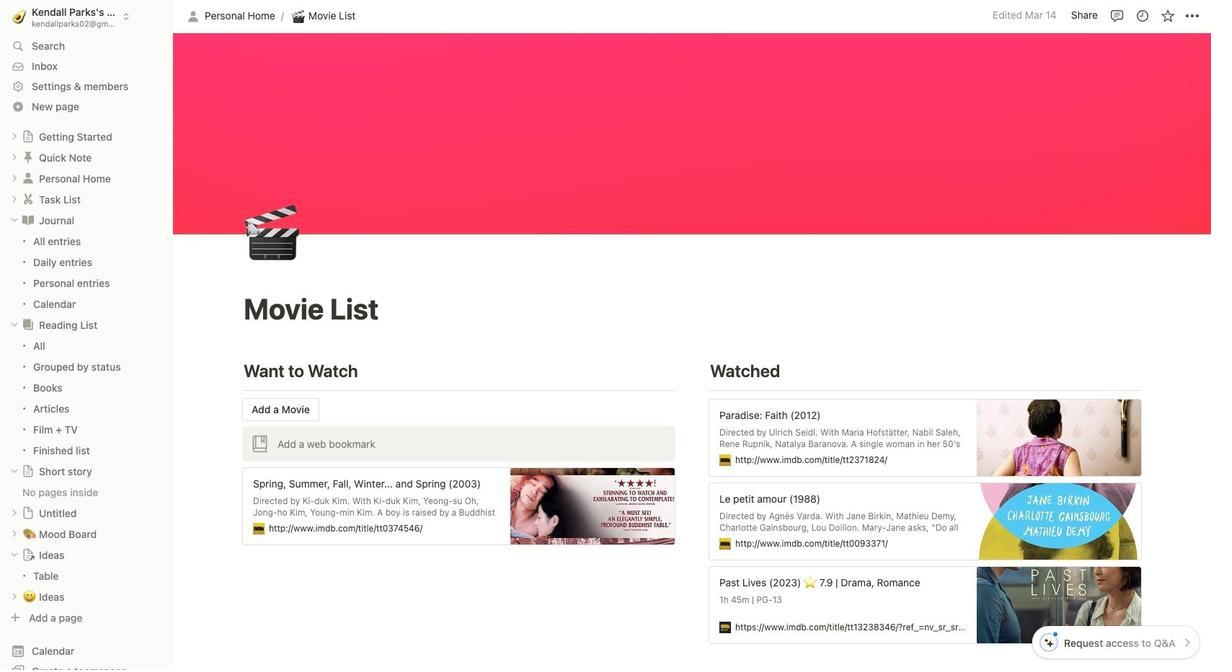 Task type: vqa. For each thing, say whether or not it's contained in the screenshot.
first Close image
yes



Task type: locate. For each thing, give the bounding box(es) containing it.
🎬 image
[[292, 8, 305, 24], [244, 197, 301, 270]]

1 group from the top
[[0, 231, 173, 314]]

change page icon image for second close image from the top of the page
[[21, 317, 35, 332]]

change page icon image for 1st open icon from the top
[[22, 130, 35, 143]]

change page icon image for second open image from the bottom of the page
[[21, 171, 35, 186]]

0 vertical spatial open image
[[10, 153, 19, 162]]

open image
[[10, 153, 19, 162], [10, 174, 19, 183], [10, 195, 19, 204]]

change page icon image for fourth close image from the bottom
[[21, 213, 35, 227]]

open image
[[10, 132, 19, 141], [10, 509, 19, 517], [10, 530, 19, 538], [10, 592, 19, 601]]

3 close image from the top
[[10, 467, 19, 475]]

3 open image from the top
[[10, 195, 19, 204]]

close image
[[10, 216, 19, 224], [10, 320, 19, 329], [10, 467, 19, 475], [10, 550, 19, 559]]

1 vertical spatial group
[[0, 335, 173, 461]]

0 vertical spatial 🎬 image
[[292, 8, 305, 24]]

2 group from the top
[[0, 335, 173, 461]]

🎨 image
[[23, 525, 36, 542]]

1 vertical spatial open image
[[10, 174, 19, 183]]

change page icon image for third close image from the top of the page
[[22, 465, 35, 478]]

4 close image from the top
[[10, 550, 19, 559]]

😀 image
[[23, 588, 36, 605]]

2 vertical spatial open image
[[10, 195, 19, 204]]

2 close image from the top
[[10, 320, 19, 329]]

0 vertical spatial group
[[0, 231, 173, 314]]

2 open image from the top
[[10, 174, 19, 183]]

change page icon image
[[22, 130, 35, 143], [21, 150, 35, 165], [21, 171, 35, 186], [21, 192, 35, 206], [21, 213, 35, 227], [21, 317, 35, 332], [22, 465, 35, 478], [22, 506, 35, 519], [22, 548, 35, 561]]

group
[[0, 231, 173, 314], [0, 335, 173, 461]]



Task type: describe. For each thing, give the bounding box(es) containing it.
comments image
[[1110, 8, 1125, 23]]

1 vertical spatial 🎬 image
[[244, 197, 301, 270]]

favorite image
[[1161, 8, 1175, 23]]

change page icon image for first open image from the bottom of the page
[[21, 192, 35, 206]]

🥑 image
[[12, 7, 26, 25]]

1 close image from the top
[[10, 216, 19, 224]]

group for second close image from the top of the page
[[0, 335, 173, 461]]

updates image
[[1136, 8, 1150, 23]]

1 open image from the top
[[10, 132, 19, 141]]

change page icon image for first open image from the top
[[21, 150, 35, 165]]

group for fourth close image from the bottom
[[0, 231, 173, 314]]

3 open image from the top
[[10, 530, 19, 538]]

1 open image from the top
[[10, 153, 19, 162]]

change page icon image for 3rd open icon from the bottom
[[22, 506, 35, 519]]

4 open image from the top
[[10, 592, 19, 601]]

2 open image from the top
[[10, 509, 19, 517]]



